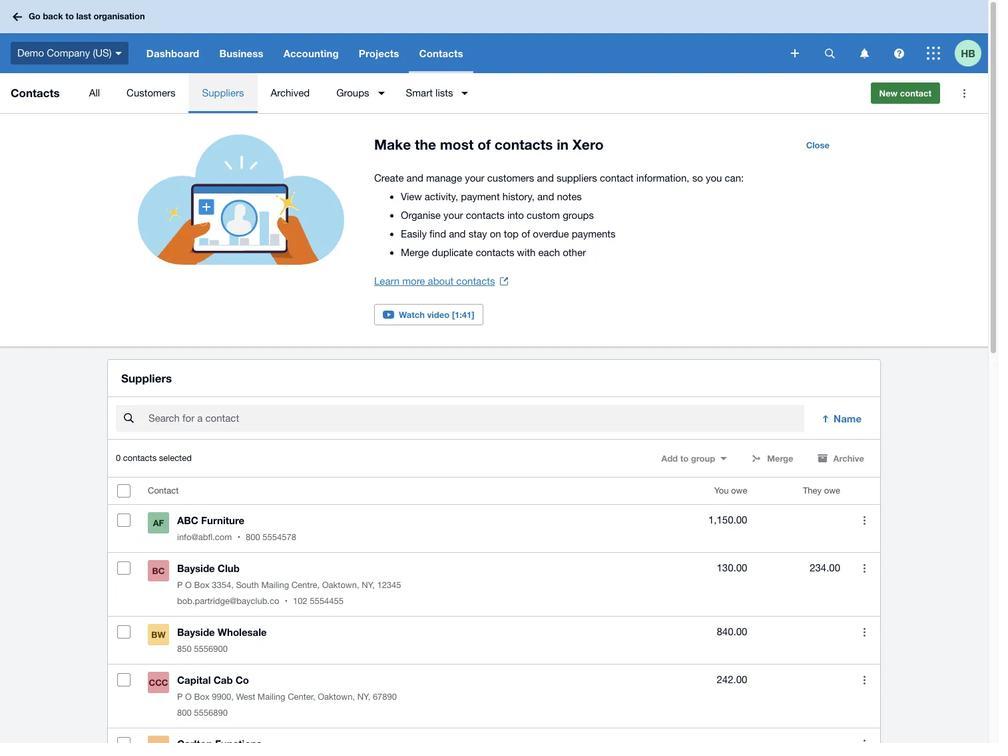 Task type: describe. For each thing, give the bounding box(es) containing it.
0 horizontal spatial your
[[444, 210, 463, 221]]

accounting
[[283, 47, 339, 59]]

watch video [1:41]
[[399, 310, 475, 320]]

800 inside abc furniture info@abfl.com • 800 5554578
[[246, 533, 260, 543]]

they
[[803, 486, 822, 496]]

view
[[401, 191, 422, 202]]

selected
[[159, 454, 192, 464]]

close
[[806, 140, 830, 151]]

archived button
[[257, 73, 323, 113]]

contact
[[148, 486, 179, 496]]

organise your contacts into custom groups
[[401, 210, 594, 221]]

contacts right 0
[[123, 454, 157, 464]]

• inside bayside club p o box 3354, south mailing centre, oaktown, ny, 12345 bob.partridge@bayclub.co • 102 5554455
[[285, 597, 288, 607]]

they owe
[[803, 486, 840, 496]]

0 horizontal spatial contacts
[[11, 86, 60, 100]]

0 contacts selected
[[116, 454, 192, 464]]

130.00 link
[[717, 561, 748, 577]]

0 vertical spatial to
[[66, 11, 74, 21]]

svg image inside 'demo company (us)' "popup button"
[[115, 52, 122, 55]]

on
[[490, 228, 501, 240]]

dashboard
[[146, 47, 199, 59]]

and up custom
[[537, 191, 554, 202]]

dashboard link
[[136, 33, 209, 73]]

find
[[430, 228, 446, 240]]

stay
[[469, 228, 487, 240]]

overdue
[[533, 228, 569, 240]]

make the most of contacts in xero
[[374, 137, 604, 153]]

organisation
[[94, 11, 145, 21]]

archive
[[834, 454, 864, 464]]

5554455
[[310, 597, 344, 607]]

box inside the capital cab co p o box 9900, west mailing center, oaktown, ny, 67890 800 5556890
[[194, 693, 210, 703]]

bc
[[152, 566, 165, 577]]

watch
[[399, 310, 425, 320]]

create
[[374, 172, 404, 184]]

company
[[47, 47, 90, 58]]

all button
[[76, 73, 113, 113]]

west
[[236, 693, 255, 703]]

you owe
[[714, 486, 748, 496]]

oaktown, inside the capital cab co p o box 9900, west mailing center, oaktown, ny, 67890 800 5556890
[[318, 693, 355, 703]]

all
[[89, 87, 100, 99]]

lists
[[436, 87, 453, 99]]

payments
[[572, 228, 616, 240]]

2 horizontal spatial svg image
[[894, 48, 904, 58]]

new
[[879, 88, 898, 99]]

back
[[43, 11, 63, 21]]

go back to last organisation link
[[8, 5, 153, 28]]

bayside wholesale 850 5556900
[[177, 627, 267, 655]]

customers
[[127, 87, 175, 99]]

business
[[219, 47, 263, 59]]

contacts up customers on the top
[[495, 137, 553, 153]]

1,150.00 link
[[709, 513, 748, 529]]

suppliers button
[[189, 73, 257, 113]]

merge for merge
[[767, 454, 794, 464]]

smart
[[406, 87, 433, 99]]

box inside bayside club p o box 3354, south mailing centre, oaktown, ny, 12345 bob.partridge@bayclub.co • 102 5554455
[[194, 581, 210, 591]]

1 horizontal spatial your
[[465, 172, 485, 184]]

menu containing all
[[76, 73, 860, 113]]

3354,
[[212, 581, 234, 591]]

business button
[[209, 33, 273, 73]]

5556890
[[194, 709, 228, 719]]

about
[[428, 276, 454, 287]]

easily find and stay on top of overdue payments
[[401, 228, 616, 240]]

add to group button
[[654, 448, 735, 470]]

name
[[834, 413, 862, 425]]

234.00 link
[[810, 561, 840, 577]]

contact inside button
[[900, 88, 932, 99]]

notes
[[557, 191, 582, 202]]

custom
[[527, 210, 560, 221]]

242.00
[[717, 675, 748, 686]]

2 more row options image from the top
[[851, 620, 878, 646]]

navigation containing dashboard
[[136, 33, 782, 73]]

capital
[[177, 675, 211, 687]]

groups button
[[323, 73, 393, 113]]

smart lists button
[[393, 73, 476, 113]]

af
[[153, 518, 164, 529]]

bayside club p o box 3354, south mailing centre, oaktown, ny, 12345 bob.partridge@bayclub.co • 102 5554455
[[177, 563, 401, 607]]

name button
[[813, 406, 872, 432]]

234.00
[[810, 563, 840, 574]]

groups
[[336, 87, 369, 99]]

130.00
[[717, 563, 748, 574]]

owe for you owe
[[731, 486, 748, 496]]

with
[[517, 247, 536, 258]]

create and manage your customers and suppliers contact information, so you can:
[[374, 172, 744, 184]]

other
[[563, 247, 586, 258]]

contacts button
[[409, 33, 473, 73]]

in
[[557, 137, 569, 153]]

merge duplicate contacts with each other
[[401, 247, 586, 258]]

actions menu image
[[951, 80, 978, 107]]

3 more row options image from the top
[[851, 731, 878, 744]]

add
[[662, 454, 678, 464]]



Task type: vqa. For each thing, say whether or not it's contained in the screenshot.
Make at the left top
yes



Task type: locate. For each thing, give the bounding box(es) containing it.
0 horizontal spatial •
[[237, 533, 240, 543]]

2 more row options image from the top
[[851, 667, 878, 694]]

merge down the easily
[[401, 247, 429, 258]]

new contact
[[879, 88, 932, 99]]

0 vertical spatial oaktown,
[[322, 581, 359, 591]]

mailing right west at left
[[258, 693, 285, 703]]

o inside bayside club p o box 3354, south mailing centre, oaktown, ny, 12345 bob.partridge@bayclub.co • 102 5554455
[[185, 581, 192, 591]]

accounting button
[[273, 33, 349, 73]]

1 horizontal spatial owe
[[824, 486, 840, 496]]

800 inside the capital cab co p o box 9900, west mailing center, oaktown, ny, 67890 800 5556890
[[177, 709, 192, 719]]

bw
[[151, 630, 166, 641]]

close button
[[798, 135, 838, 156]]

bayside inside bayside wholesale 850 5556900
[[177, 627, 215, 639]]

o inside the capital cab co p o box 9900, west mailing center, oaktown, ny, 67890 800 5556890
[[185, 693, 192, 703]]

history,
[[503, 191, 535, 202]]

suppliers menu item
[[189, 73, 257, 113]]

learn more about contacts
[[374, 276, 495, 287]]

1 vertical spatial merge
[[767, 454, 794, 464]]

to right add
[[680, 454, 689, 464]]

manage
[[426, 172, 462, 184]]

ny, inside the capital cab co p o box 9900, west mailing center, oaktown, ny, 67890 800 5556890
[[357, 693, 370, 703]]

merge button
[[743, 448, 802, 470]]

contacts
[[419, 47, 463, 59], [11, 86, 60, 100]]

bayside for bayside wholesale
[[177, 627, 215, 639]]

learn more about contacts link
[[374, 272, 508, 291]]

owe right you
[[731, 486, 748, 496]]

1 bayside from the top
[[177, 563, 215, 575]]

0 vertical spatial bayside
[[177, 563, 215, 575]]

oaktown, inside bayside club p o box 3354, south mailing centre, oaktown, ny, 12345 bob.partridge@bayclub.co • 102 5554455
[[322, 581, 359, 591]]

0 vertical spatial p
[[177, 581, 183, 591]]

more
[[402, 276, 425, 287]]

contacts down the demo
[[11, 86, 60, 100]]

box up 5556890
[[194, 693, 210, 703]]

2 vertical spatial more row options image
[[851, 731, 878, 744]]

svg image
[[927, 47, 940, 60], [825, 48, 835, 58], [860, 48, 869, 58], [115, 52, 122, 55]]

1 more row options image from the top
[[851, 508, 878, 534]]

1 vertical spatial oaktown,
[[318, 693, 355, 703]]

club
[[218, 563, 240, 575]]

contacts down payment
[[466, 210, 505, 221]]

1 vertical spatial 800
[[177, 709, 192, 719]]

2 bayside from the top
[[177, 627, 215, 639]]

1 horizontal spatial •
[[285, 597, 288, 607]]

contacts up lists
[[419, 47, 463, 59]]

projects
[[359, 47, 399, 59]]

bayside up the 3354,
[[177, 563, 215, 575]]

contact
[[900, 88, 932, 99], [600, 172, 634, 184]]

o
[[185, 581, 192, 591], [185, 693, 192, 703]]

bayside inside bayside club p o box 3354, south mailing centre, oaktown, ny, 12345 bob.partridge@bayclub.co • 102 5554455
[[177, 563, 215, 575]]

• left 102
[[285, 597, 288, 607]]

merge
[[401, 247, 429, 258], [767, 454, 794, 464]]

5554578
[[263, 533, 296, 543]]

1 horizontal spatial 800
[[246, 533, 260, 543]]

banner containing hb
[[0, 0, 988, 73]]

840.00
[[717, 627, 748, 638]]

0 vertical spatial •
[[237, 533, 240, 543]]

information,
[[637, 172, 690, 184]]

more row options image
[[851, 508, 878, 534], [851, 667, 878, 694]]

1 vertical spatial contact
[[600, 172, 634, 184]]

you
[[714, 486, 729, 496]]

your
[[465, 172, 485, 184], [444, 210, 463, 221]]

800 left 5556890
[[177, 709, 192, 719]]

bayside for bayside club
[[177, 563, 215, 575]]

archived
[[271, 87, 310, 99]]

2 box from the top
[[194, 693, 210, 703]]

contacts inside dropdown button
[[419, 47, 463, 59]]

svg image inside go back to last organisation link
[[13, 12, 22, 21]]

to inside popup button
[[680, 454, 689, 464]]

0 horizontal spatial suppliers
[[121, 372, 172, 386]]

of right top
[[522, 228, 530, 240]]

1 horizontal spatial of
[[522, 228, 530, 240]]

0 vertical spatial your
[[465, 172, 485, 184]]

payment
[[461, 191, 500, 202]]

1 horizontal spatial merge
[[767, 454, 794, 464]]

800 left 5554578 at the bottom left of the page
[[246, 533, 260, 543]]

mailing inside the capital cab co p o box 9900, west mailing center, oaktown, ny, 67890 800 5556890
[[258, 693, 285, 703]]

box
[[194, 581, 210, 591], [194, 693, 210, 703]]

to left "last" on the top of the page
[[66, 11, 74, 21]]

1 o from the top
[[185, 581, 192, 591]]

p down capital
[[177, 693, 183, 703]]

0 vertical spatial ny,
[[362, 581, 375, 591]]

p inside the capital cab co p o box 9900, west mailing center, oaktown, ny, 67890 800 5556890
[[177, 693, 183, 703]]

Search for a contact field
[[147, 406, 805, 432]]

add to group
[[662, 454, 715, 464]]

suppliers
[[557, 172, 597, 184]]

banner
[[0, 0, 988, 73]]

•
[[237, 533, 240, 543], [285, 597, 288, 607]]

0 vertical spatial o
[[185, 581, 192, 591]]

1 horizontal spatial suppliers
[[202, 87, 244, 99]]

of right most
[[478, 137, 491, 153]]

67890
[[373, 693, 397, 703]]

customers
[[487, 172, 534, 184]]

hb button
[[955, 33, 988, 73]]

box left the 3354,
[[194, 581, 210, 591]]

organise
[[401, 210, 441, 221]]

more row options image
[[851, 556, 878, 582], [851, 620, 878, 646], [851, 731, 878, 744]]

1 vertical spatial contacts
[[11, 86, 60, 100]]

info@abfl.com
[[177, 533, 232, 543]]

contact right suppliers
[[600, 172, 634, 184]]

centre,
[[292, 581, 320, 591]]

hb
[[961, 47, 976, 59]]

demo company (us) button
[[0, 33, 136, 73]]

you
[[706, 172, 722, 184]]

1 p from the top
[[177, 581, 183, 591]]

and up duplicate
[[449, 228, 466, 240]]

mailing inside bayside club p o box 3354, south mailing centre, oaktown, ny, 12345 bob.partridge@bayclub.co • 102 5554455
[[261, 581, 289, 591]]

1 vertical spatial suppliers
[[121, 372, 172, 386]]

1 horizontal spatial contact
[[900, 88, 932, 99]]

1 box from the top
[[194, 581, 210, 591]]

0 vertical spatial box
[[194, 581, 210, 591]]

0 vertical spatial more row options image
[[851, 508, 878, 534]]

of
[[478, 137, 491, 153], [522, 228, 530, 240]]

into
[[507, 210, 524, 221]]

and left suppliers
[[537, 172, 554, 184]]

242.00 link
[[717, 673, 748, 689]]

p left the 3354,
[[177, 581, 183, 591]]

video
[[427, 310, 450, 320]]

abc
[[177, 515, 198, 527]]

each
[[538, 247, 560, 258]]

1 vertical spatial ny,
[[357, 693, 370, 703]]

contact right new
[[900, 88, 932, 99]]

1 vertical spatial box
[[194, 693, 210, 703]]

800
[[246, 533, 260, 543], [177, 709, 192, 719]]

0 vertical spatial 800
[[246, 533, 260, 543]]

owe for they owe
[[824, 486, 840, 496]]

0 horizontal spatial 800
[[177, 709, 192, 719]]

1 horizontal spatial contacts
[[419, 47, 463, 59]]

bayside
[[177, 563, 215, 575], [177, 627, 215, 639]]

1 vertical spatial •
[[285, 597, 288, 607]]

suppliers inside button
[[202, 87, 244, 99]]

1 vertical spatial your
[[444, 210, 463, 221]]

0 horizontal spatial contact
[[600, 172, 634, 184]]

groups
[[563, 210, 594, 221]]

0 vertical spatial of
[[478, 137, 491, 153]]

go back to last organisation
[[29, 11, 145, 21]]

2 owe from the left
[[824, 486, 840, 496]]

contacts down on
[[476, 247, 514, 258]]

1 horizontal spatial to
[[680, 454, 689, 464]]

merge left archive button
[[767, 454, 794, 464]]

0 vertical spatial merge
[[401, 247, 429, 258]]

furniture
[[201, 515, 245, 527]]

1 vertical spatial p
[[177, 693, 183, 703]]

1 vertical spatial mailing
[[258, 693, 285, 703]]

wholesale
[[218, 627, 267, 639]]

p inside bayside club p o box 3354, south mailing centre, oaktown, ny, 12345 bob.partridge@bayclub.co • 102 5554455
[[177, 581, 183, 591]]

1 owe from the left
[[731, 486, 748, 496]]

0 vertical spatial contact
[[900, 88, 932, 99]]

and up the view
[[407, 172, 424, 184]]

oaktown, right center,
[[318, 693, 355, 703]]

0 vertical spatial more row options image
[[851, 556, 878, 582]]

most
[[440, 137, 474, 153]]

1 horizontal spatial svg image
[[791, 49, 799, 57]]

so
[[692, 172, 703, 184]]

ny, left 67890
[[357, 693, 370, 703]]

center,
[[288, 693, 315, 703]]

o left the 3354,
[[185, 581, 192, 591]]

navigation
[[136, 33, 782, 73]]

archive button
[[810, 448, 872, 470]]

owe right they
[[824, 486, 840, 496]]

south
[[236, 581, 259, 591]]

oaktown, up 5554455
[[322, 581, 359, 591]]

easily
[[401, 228, 427, 240]]

1 vertical spatial o
[[185, 693, 192, 703]]

your up payment
[[465, 172, 485, 184]]

ny, inside bayside club p o box 3354, south mailing centre, oaktown, ny, 12345 bob.partridge@bayclub.co • 102 5554455
[[362, 581, 375, 591]]

ny, left the 12345
[[362, 581, 375, 591]]

0 vertical spatial mailing
[[261, 581, 289, 591]]

2 o from the top
[[185, 693, 192, 703]]

contact list table element
[[108, 478, 880, 744]]

1 more row options image from the top
[[851, 556, 878, 582]]

0 horizontal spatial merge
[[401, 247, 429, 258]]

850
[[177, 645, 192, 655]]

capital cab co p o box 9900, west mailing center, oaktown, ny, 67890 800 5556890
[[177, 675, 397, 719]]

mailing right south at bottom left
[[261, 581, 289, 591]]

bayside up 850
[[177, 627, 215, 639]]

o down capital
[[185, 693, 192, 703]]

1 vertical spatial to
[[680, 454, 689, 464]]

12345
[[377, 581, 401, 591]]

ccc
[[149, 678, 168, 689]]

1 vertical spatial of
[[522, 228, 530, 240]]

watch video [1:41] button
[[374, 304, 483, 326]]

your down activity, at left
[[444, 210, 463, 221]]

• inside abc furniture info@abfl.com • 800 5554578
[[237, 533, 240, 543]]

view activity, payment history, and notes
[[401, 191, 582, 202]]

• down the furniture
[[237, 533, 240, 543]]

0 vertical spatial suppliers
[[202, 87, 244, 99]]

0 horizontal spatial to
[[66, 11, 74, 21]]

0 vertical spatial contacts
[[419, 47, 463, 59]]

can:
[[725, 172, 744, 184]]

menu
[[76, 73, 860, 113]]

840.00 link
[[717, 625, 748, 641]]

102
[[293, 597, 307, 607]]

1 vertical spatial bayside
[[177, 627, 215, 639]]

1 vertical spatial more row options image
[[851, 667, 878, 694]]

(us)
[[93, 47, 112, 58]]

contacts down merge duplicate contacts with each other
[[456, 276, 495, 287]]

activity,
[[425, 191, 458, 202]]

mailing
[[261, 581, 289, 591], [258, 693, 285, 703]]

0 horizontal spatial owe
[[731, 486, 748, 496]]

1 vertical spatial more row options image
[[851, 620, 878, 646]]

0 horizontal spatial svg image
[[13, 12, 22, 21]]

merge for merge duplicate contacts with each other
[[401, 247, 429, 258]]

top
[[504, 228, 519, 240]]

and
[[407, 172, 424, 184], [537, 172, 554, 184], [537, 191, 554, 202], [449, 228, 466, 240]]

svg image
[[13, 12, 22, 21], [894, 48, 904, 58], [791, 49, 799, 57]]

0 horizontal spatial of
[[478, 137, 491, 153]]

learn
[[374, 276, 400, 287]]

bob.partridge@bayclub.co
[[177, 597, 279, 607]]

merge inside button
[[767, 454, 794, 464]]

2 p from the top
[[177, 693, 183, 703]]



